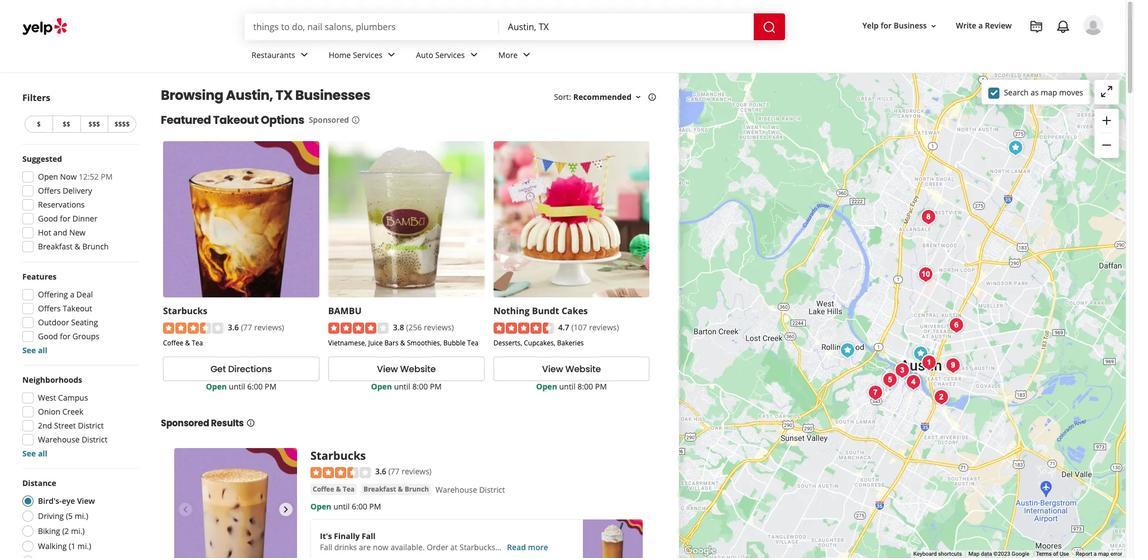 Task type: describe. For each thing, give the bounding box(es) containing it.
more
[[498, 49, 518, 60]]

view website link for nothing bundt cakes
[[493, 357, 650, 381]]

reviews) for nothing bundt cakes
[[589, 322, 619, 333]]

cupcakes,
[[524, 339, 555, 348]]

open until 8:00 pm for bambu
[[371, 381, 442, 392]]

nothing bundt cakes link
[[493, 305, 588, 317]]

brunch inside the "breakfast & brunch" button
[[405, 484, 429, 494]]

map for moves
[[1041, 87, 1057, 97]]

recommended
[[573, 92, 632, 102]]

new
[[69, 227, 86, 238]]

moves
[[1059, 87, 1083, 97]]

1 vertical spatial (77
[[388, 466, 400, 477]]

more link
[[489, 40, 542, 73]]

for for business
[[881, 20, 892, 31]]

good for dinner
[[38, 213, 97, 224]]

see for warehouse
[[22, 448, 36, 459]]

home
[[329, 49, 351, 60]]

until for starbucks
[[229, 381, 245, 392]]

until for bambu
[[394, 381, 410, 392]]

write
[[956, 20, 976, 31]]

map data ©2023 google
[[969, 551, 1029, 557]]

3.8
[[393, 322, 404, 333]]

open for nothing bundt cakes
[[536, 381, 557, 392]]

coffee & tea inside button
[[313, 484, 355, 494]]

reviews) for starbucks
[[254, 322, 284, 333]]

results
[[211, 417, 244, 430]]

$$
[[63, 119, 70, 129]]

business categories element
[[243, 40, 1103, 73]]

offers takeout
[[38, 303, 92, 314]]

0 vertical spatial 3.6 (77 reviews)
[[228, 322, 284, 333]]

0 vertical spatial fall
[[362, 531, 375, 541]]

starbucks image
[[910, 343, 932, 365]]

bubble
[[443, 339, 465, 348]]

for for dinner
[[60, 213, 70, 224]]

street
[[54, 420, 76, 431]]

get
[[210, 363, 226, 376]]

expand map image
[[1100, 85, 1113, 98]]

0 vertical spatial 16 info v2 image
[[648, 93, 657, 102]]

0 horizontal spatial starbucks link
[[163, 305, 207, 317]]

view website for nothing bundt cakes
[[542, 363, 601, 376]]

1 vertical spatial 16 info v2 image
[[246, 419, 255, 428]]

report a map error
[[1076, 551, 1122, 557]]

until for nothing bundt cakes
[[559, 381, 576, 392]]

keyboard shortcuts
[[913, 551, 962, 557]]

write a review link
[[951, 16, 1016, 36]]

0 vertical spatial starbucks
[[163, 305, 207, 317]]

(2
[[62, 526, 69, 537]]

0 horizontal spatial 3.6 star rating image
[[163, 323, 223, 334]]

4.7 (107 reviews)
[[558, 322, 619, 333]]

error
[[1111, 551, 1122, 557]]

seating
[[71, 317, 98, 328]]

nothing bundt cakes image
[[836, 339, 859, 362]]

takeout for featured
[[213, 112, 259, 128]]

order
[[427, 542, 448, 553]]

a for write
[[978, 20, 983, 31]]

good for good for groups
[[38, 331, 58, 342]]

home services link
[[320, 40, 407, 73]]

open down coffee & tea link
[[310, 501, 331, 512]]

walking (1 mi.)
[[38, 541, 91, 552]]

(1
[[69, 541, 76, 552]]

offering a deal
[[38, 289, 93, 300]]

4.7
[[558, 322, 569, 333]]

option group containing distance
[[19, 478, 138, 558]]

bakeries
[[557, 339, 584, 348]]

cakes
[[562, 305, 588, 317]]

hot and new
[[38, 227, 86, 238]]

suerte image
[[942, 354, 964, 377]]

offers for offers takeout
[[38, 303, 61, 314]]

delivery
[[63, 185, 92, 196]]

keyboard shortcuts button
[[913, 551, 962, 558]]

1 horizontal spatial warehouse district
[[436, 484, 505, 495]]

1 vertical spatial open until 6:00 pm
[[310, 501, 381, 512]]

website for bambu
[[400, 363, 436, 376]]

west campus
[[38, 393, 88, 403]]

1 vertical spatial district
[[82, 434, 107, 445]]

read
[[507, 542, 526, 553]]

see all button for warehouse
[[22, 448, 47, 459]]

neighborhoods
[[22, 375, 82, 385]]

16 chevron down v2 image
[[929, 22, 938, 31]]

review
[[985, 20, 1012, 31]]

desserts, cupcakes, bakeries
[[493, 339, 584, 348]]

featured
[[161, 112, 211, 128]]

none field near
[[508, 21, 745, 33]]

0 vertical spatial coffee
[[163, 339, 183, 348]]

yelp for business
[[862, 20, 927, 31]]

sponsored for sponsored results
[[161, 417, 209, 430]]

terry black's barbecue image
[[891, 359, 913, 382]]

outdoor
[[38, 317, 69, 328]]

featured takeout options
[[161, 112, 304, 128]]

bambu
[[328, 305, 362, 317]]

jeremy m. image
[[1083, 15, 1103, 35]]

recommended button
[[573, 92, 643, 102]]

fall drinks are now available. order at starbucks today.
[[320, 542, 520, 553]]

coffee & tea link
[[310, 484, 357, 495]]

write a review
[[956, 20, 1012, 31]]

it's
[[320, 531, 332, 541]]

see all button for good
[[22, 345, 47, 356]]

warehouse district inside group
[[38, 434, 107, 445]]

keyboard
[[913, 551, 937, 557]]

1618 asian fusion image
[[930, 386, 953, 408]]

tx
[[276, 86, 293, 104]]

open now 12:52 pm
[[38, 171, 113, 182]]

$ button
[[25, 116, 52, 133]]

open for starbucks
[[206, 381, 227, 392]]

bambu link
[[328, 305, 362, 317]]

google
[[1012, 551, 1029, 557]]

see all for good
[[22, 345, 47, 356]]

and
[[53, 227, 67, 238]]

desserts,
[[493, 339, 522, 348]]

notifications image
[[1056, 20, 1070, 34]]

features
[[22, 271, 57, 282]]

2nd
[[38, 420, 52, 431]]

yelp for business button
[[858, 16, 942, 36]]

bird's-
[[38, 496, 62, 506]]

today.
[[497, 542, 520, 553]]

mi.) for walking (1 mi.)
[[78, 541, 91, 552]]

2nd street district
[[38, 420, 104, 431]]

mi.) for biking (2 mi.)
[[71, 526, 85, 537]]

groups
[[73, 331, 99, 342]]

options
[[261, 112, 304, 128]]

0 vertical spatial district
[[78, 420, 104, 431]]

1 vertical spatial fall
[[320, 542, 332, 553]]

search image
[[762, 20, 776, 34]]

open inside group
[[38, 171, 58, 182]]

4.7 star rating image
[[493, 323, 554, 334]]

auto
[[416, 49, 433, 60]]

biking (2 mi.)
[[38, 526, 85, 537]]

services for home services
[[353, 49, 383, 60]]

projects image
[[1030, 20, 1043, 34]]

2 horizontal spatial tea
[[467, 339, 478, 348]]

austin,
[[226, 86, 273, 104]]

none field find
[[253, 21, 490, 33]]

report
[[1076, 551, 1092, 557]]

vietnamese,
[[328, 339, 366, 348]]

coffee inside button
[[313, 484, 334, 494]]

slideshow element
[[174, 449, 297, 558]]

1 horizontal spatial 3.6 star rating image
[[310, 467, 371, 478]]

2 horizontal spatial starbucks
[[460, 542, 495, 553]]

salty sow image
[[945, 314, 968, 336]]

distance
[[22, 478, 56, 489]]

zoom out image
[[1100, 139, 1113, 152]]

browsing
[[161, 86, 223, 104]]

1 vertical spatial 6:00
[[352, 501, 367, 512]]

see for good
[[22, 345, 36, 356]]

a for report
[[1094, 551, 1097, 557]]

1 horizontal spatial 3.6
[[375, 466, 386, 477]]

starbucks image
[[174, 449, 297, 558]]

(256
[[406, 322, 422, 333]]

data
[[981, 551, 992, 557]]

view website link for bambu
[[328, 357, 484, 381]]

$
[[37, 119, 41, 129]]

8:00 for nothing bundt cakes
[[578, 381, 593, 392]]



Task type: locate. For each thing, give the bounding box(es) containing it.
$$$
[[89, 119, 100, 129]]

24 chevron down v2 image for auto services
[[467, 48, 481, 62]]

see all down "2nd"
[[22, 448, 47, 459]]

24 chevron down v2 image inside the more link
[[520, 48, 533, 62]]

1 vertical spatial warehouse
[[436, 484, 477, 495]]

24 chevron down v2 image right auto services on the left top of page
[[467, 48, 481, 62]]

good down outdoor
[[38, 331, 58, 342]]

16 info v2 image right results
[[246, 419, 255, 428]]

1 open until 8:00 pm from the left
[[371, 381, 442, 392]]

1 vertical spatial see all
[[22, 448, 47, 459]]

16 info v2 image
[[648, 93, 657, 102], [246, 419, 255, 428]]

24 chevron down v2 image right 'more'
[[520, 48, 533, 62]]

1 view website from the left
[[377, 363, 436, 376]]

1 24 chevron down v2 image from the left
[[467, 48, 481, 62]]

good
[[38, 213, 58, 224], [38, 331, 58, 342]]

16 info v2 image
[[351, 115, 360, 124]]

auto services link
[[407, 40, 489, 73]]

24 chevron down v2 image for more
[[520, 48, 533, 62]]

warehouse
[[38, 434, 80, 445], [436, 484, 477, 495]]

sponsored for sponsored
[[309, 114, 349, 125]]

24 chevron down v2 image
[[467, 48, 481, 62], [520, 48, 533, 62]]

good for good for dinner
[[38, 213, 58, 224]]

all down good for groups
[[38, 345, 47, 356]]

map left 'error'
[[1098, 551, 1109, 557]]

read more
[[507, 542, 548, 553]]

1 vertical spatial 3.6 (77 reviews)
[[375, 466, 432, 477]]

0 horizontal spatial map
[[1041, 87, 1057, 97]]

zoom in image
[[1100, 114, 1113, 127]]

(77 up breakfast & brunch link at the left bottom of page
[[388, 466, 400, 477]]

2 vertical spatial mi.)
[[78, 541, 91, 552]]

it's finally fall
[[320, 531, 375, 541]]

view for bambu
[[377, 363, 398, 376]]

pm for starbucks
[[265, 381, 276, 392]]

breakfast & brunch link
[[361, 484, 431, 495]]

3.6 (77 reviews) up directions
[[228, 322, 284, 333]]

sort:
[[554, 92, 571, 102]]

2 website from the left
[[565, 363, 601, 376]]

2 vertical spatial starbucks
[[460, 542, 495, 553]]

bird's-eye view
[[38, 496, 95, 506]]

for
[[881, 20, 892, 31], [60, 213, 70, 224], [60, 331, 70, 342]]

open until 8:00 pm down bakeries
[[536, 381, 607, 392]]

1 horizontal spatial view website
[[542, 363, 601, 376]]

1 vertical spatial brunch
[[405, 484, 429, 494]]

shortcuts
[[938, 551, 962, 557]]

1 24 chevron down v2 image from the left
[[297, 48, 311, 62]]

user actions element
[[854, 14, 1119, 83]]

0 horizontal spatial brunch
[[82, 241, 109, 252]]

until down get directions at bottom left
[[229, 381, 245, 392]]

a right report
[[1094, 551, 1097, 557]]

tea up it's finally fall
[[343, 484, 355, 494]]

for right the "yelp"
[[881, 20, 892, 31]]

0 vertical spatial see all
[[22, 345, 47, 356]]

offering
[[38, 289, 68, 300]]

0 horizontal spatial coffee
[[163, 339, 183, 348]]

0 vertical spatial 3.6
[[228, 322, 239, 333]]

1 vertical spatial starbucks
[[310, 449, 366, 464]]

tea right bubble
[[467, 339, 478, 348]]

0 vertical spatial breakfast & brunch
[[38, 241, 109, 252]]

1 horizontal spatial 3.6 (77 reviews)
[[375, 466, 432, 477]]

2 24 chevron down v2 image from the left
[[520, 48, 533, 62]]

24 chevron down v2 image right restaurants
[[297, 48, 311, 62]]

view for nothing bundt cakes
[[542, 363, 563, 376]]

0 horizontal spatial 3.6
[[228, 322, 239, 333]]

see all button down outdoor
[[22, 345, 47, 356]]

12:52
[[79, 171, 99, 182]]

1 see all button from the top
[[22, 345, 47, 356]]

mi.)
[[75, 511, 88, 522], [71, 526, 85, 537], [78, 541, 91, 552]]

2 good from the top
[[38, 331, 58, 342]]

1 horizontal spatial view website link
[[493, 357, 650, 381]]

0 horizontal spatial 6:00
[[247, 381, 263, 392]]

map for error
[[1098, 551, 1109, 557]]

1 horizontal spatial 8:00
[[578, 381, 593, 392]]

bundt
[[532, 305, 559, 317]]

get directions link
[[163, 357, 319, 381]]

0 horizontal spatial none field
[[253, 21, 490, 33]]

for for groups
[[60, 331, 70, 342]]

offers down "offering" on the left of the page
[[38, 303, 61, 314]]

2 offers from the top
[[38, 303, 61, 314]]

6:00
[[247, 381, 263, 392], [352, 501, 367, 512]]

a inside group
[[70, 289, 74, 300]]

0 horizontal spatial tea
[[192, 339, 203, 348]]

24 chevron down v2 image inside home services link
[[385, 48, 398, 62]]

for up hot and new
[[60, 213, 70, 224]]

1 horizontal spatial starbucks
[[310, 449, 366, 464]]

until down vietnamese, juice bars & smoothies, bubble tea
[[394, 381, 410, 392]]

sponsored results
[[161, 417, 244, 430]]

1 vertical spatial takeout
[[63, 303, 92, 314]]

2 horizontal spatial a
[[1094, 551, 1097, 557]]

Near text field
[[508, 21, 745, 33]]

0 horizontal spatial (77
[[241, 322, 252, 333]]

2 vertical spatial a
[[1094, 551, 1097, 557]]

1 horizontal spatial services
[[435, 49, 465, 60]]

driving (5 mi.)
[[38, 511, 88, 522]]

driving
[[38, 511, 64, 522]]

1 services from the left
[[353, 49, 383, 60]]

1 website from the left
[[400, 363, 436, 376]]

view down cupcakes,
[[542, 363, 563, 376]]

1 horizontal spatial open until 8:00 pm
[[536, 381, 607, 392]]

more
[[528, 542, 548, 553]]

view website link down vietnamese, juice bars & smoothies, bubble tea
[[328, 357, 484, 381]]

pm inside group
[[101, 171, 113, 182]]

breakfast & brunch inside button
[[364, 484, 429, 494]]

1 horizontal spatial map
[[1098, 551, 1109, 557]]

6:00 down directions
[[247, 381, 263, 392]]

0 horizontal spatial takeout
[[63, 303, 92, 314]]

terms of use
[[1036, 551, 1069, 557]]

0 horizontal spatial breakfast & brunch
[[38, 241, 109, 252]]

0 vertical spatial sponsored
[[309, 114, 349, 125]]

auto services
[[416, 49, 465, 60]]

1 horizontal spatial starbucks link
[[310, 449, 366, 464]]

24 chevron down v2 image
[[297, 48, 311, 62], [385, 48, 398, 62]]

3.8 star rating image
[[328, 323, 389, 334]]

1 horizontal spatial 16 info v2 image
[[648, 93, 657, 102]]

see all down outdoor
[[22, 345, 47, 356]]

see
[[22, 345, 36, 356], [22, 448, 36, 459]]

0 vertical spatial all
[[38, 345, 47, 356]]

2 see all from the top
[[22, 448, 47, 459]]

1 horizontal spatial warehouse
[[436, 484, 477, 495]]

reviews) right (107
[[589, 322, 619, 333]]

8:00 for bambu
[[412, 381, 428, 392]]

3.6 star rating image up get
[[163, 323, 223, 334]]

mi.) for driving (5 mi.)
[[75, 511, 88, 522]]

1 vertical spatial see all button
[[22, 448, 47, 459]]

0 vertical spatial a
[[978, 20, 983, 31]]

8:00 down smoothies,
[[412, 381, 428, 392]]

24 chevron down v2 image inside auto services link
[[467, 48, 481, 62]]

now
[[60, 171, 77, 182]]

see all for warehouse
[[22, 448, 47, 459]]

(77 up directions
[[241, 322, 252, 333]]

map region
[[649, 23, 1134, 558]]

reviews) up smoothies,
[[424, 322, 454, 333]]

view website for bambu
[[377, 363, 436, 376]]

1 vertical spatial breakfast & brunch
[[364, 484, 429, 494]]

onion
[[38, 406, 60, 417]]

Find text field
[[253, 21, 490, 33]]

tea up get directions link
[[192, 339, 203, 348]]

1 vertical spatial starbucks link
[[310, 449, 366, 464]]

0 horizontal spatial 16 info v2 image
[[246, 419, 255, 428]]

2 open until 8:00 pm from the left
[[536, 381, 607, 392]]

1 vertical spatial coffee
[[313, 484, 334, 494]]

1 horizontal spatial 24 chevron down v2 image
[[520, 48, 533, 62]]

west
[[38, 393, 56, 403]]

1 all from the top
[[38, 345, 47, 356]]

0 vertical spatial brunch
[[82, 241, 109, 252]]

biking
[[38, 526, 60, 537]]

view right eye
[[77, 496, 95, 506]]

open down suggested
[[38, 171, 58, 182]]

walking
[[38, 541, 67, 552]]

see up neighborhoods
[[22, 345, 36, 356]]

24 chevron down v2 image for home services
[[385, 48, 398, 62]]

1 horizontal spatial none field
[[508, 21, 745, 33]]

directions
[[228, 363, 272, 376]]

1 horizontal spatial fall
[[362, 531, 375, 541]]

open until 8:00 pm for nothing bundt cakes
[[536, 381, 607, 392]]

1 horizontal spatial brunch
[[405, 484, 429, 494]]

none field up home services link
[[253, 21, 490, 33]]

1 view website link from the left
[[328, 357, 484, 381]]

1 horizontal spatial takeout
[[213, 112, 259, 128]]

1 vertical spatial all
[[38, 448, 47, 459]]

0 vertical spatial for
[[881, 20, 892, 31]]

0 horizontal spatial warehouse
[[38, 434, 80, 445]]

24 chevron down v2 image inside restaurants link
[[297, 48, 311, 62]]

website for nothing bundt cakes
[[565, 363, 601, 376]]

©2023
[[993, 551, 1010, 557]]

group containing suggested
[[19, 154, 138, 256]]

map
[[969, 551, 980, 557]]

$$$ button
[[80, 116, 108, 133]]

0 horizontal spatial open until 6:00 pm
[[206, 381, 276, 392]]

takeout for offers
[[63, 303, 92, 314]]

0 horizontal spatial fall
[[320, 542, 332, 553]]

see all button down "2nd"
[[22, 448, 47, 459]]

24 chevron down v2 image left auto
[[385, 48, 398, 62]]

view website down bakeries
[[542, 363, 601, 376]]

0 horizontal spatial breakfast
[[38, 241, 73, 252]]

district
[[78, 420, 104, 431], [82, 434, 107, 445], [479, 484, 505, 495]]

a right write
[[978, 20, 983, 31]]

breakfast inside button
[[364, 484, 396, 494]]

1 offers from the top
[[38, 185, 61, 196]]

0 vertical spatial breakfast
[[38, 241, 73, 252]]

0 vertical spatial warehouse
[[38, 434, 80, 445]]

0 horizontal spatial a
[[70, 289, 74, 300]]

for down outdoor seating
[[60, 331, 70, 342]]

0 horizontal spatial starbucks
[[163, 305, 207, 317]]

businesses
[[295, 86, 370, 104]]

fall up the are
[[362, 531, 375, 541]]

0 horizontal spatial open until 8:00 pm
[[371, 381, 442, 392]]

services
[[353, 49, 383, 60], [435, 49, 465, 60]]

moonshine patio bar & grill image
[[918, 351, 940, 374]]

open
[[38, 171, 58, 182], [206, 381, 227, 392], [371, 381, 392, 392], [536, 381, 557, 392], [310, 501, 331, 512]]

16 chevron down v2 image
[[634, 93, 643, 102]]

offers up reservations
[[38, 185, 61, 196]]

takeout up seating
[[63, 303, 92, 314]]

bambu image
[[1005, 137, 1027, 159]]

see up distance
[[22, 448, 36, 459]]

website down bakeries
[[565, 363, 601, 376]]

None field
[[253, 21, 490, 33], [508, 21, 745, 33]]

3.8 (256 reviews)
[[393, 322, 454, 333]]

starbucks
[[163, 305, 207, 317], [310, 449, 366, 464], [460, 542, 495, 553]]

1 none field from the left
[[253, 21, 490, 33]]

coffee & tea button
[[310, 484, 357, 495]]

0 vertical spatial 3.6 star rating image
[[163, 323, 223, 334]]

1 horizontal spatial (77
[[388, 466, 400, 477]]

2 services from the left
[[435, 49, 465, 60]]

until down bakeries
[[559, 381, 576, 392]]

1 horizontal spatial sponsored
[[309, 114, 349, 125]]

eye
[[62, 496, 75, 506]]

sponsored down businesses at left
[[309, 114, 349, 125]]

barley swine image
[[917, 206, 940, 228]]

1 see from the top
[[22, 345, 36, 356]]

0 horizontal spatial view website
[[377, 363, 436, 376]]

website down smoothies,
[[400, 363, 436, 376]]

0 vertical spatial open until 6:00 pm
[[206, 381, 276, 392]]

view website down vietnamese, juice bars & smoothies, bubble tea
[[377, 363, 436, 376]]

view down bars
[[377, 363, 398, 376]]

1 vertical spatial sponsored
[[161, 417, 209, 430]]

at
[[450, 542, 457, 553]]

aba - austin image
[[902, 371, 925, 393]]

drinks
[[334, 542, 357, 553]]

2 8:00 from the left
[[578, 381, 593, 392]]

view website link down bakeries
[[493, 357, 650, 381]]

now
[[373, 542, 388, 553]]

2 horizontal spatial view
[[542, 363, 563, 376]]

mi.) right (5
[[75, 511, 88, 522]]

1 8:00 from the left
[[412, 381, 428, 392]]

good for groups
[[38, 331, 99, 342]]

1 horizontal spatial open until 6:00 pm
[[310, 501, 381, 512]]

takeout
[[213, 112, 259, 128], [63, 303, 92, 314]]

all for warehouse
[[38, 448, 47, 459]]

(5
[[66, 511, 73, 522]]

a inside write a review link
[[978, 20, 983, 31]]

16 info v2 image right 16 chevron down v2 icon at the right
[[648, 93, 657, 102]]

1 vertical spatial offers
[[38, 303, 61, 314]]

warehouse inside group
[[38, 434, 80, 445]]

view inside option group
[[77, 496, 95, 506]]

breakfast down and
[[38, 241, 73, 252]]

1 vertical spatial 3.6
[[375, 466, 386, 477]]

open until 6:00 pm
[[206, 381, 276, 392], [310, 501, 381, 512]]

2 24 chevron down v2 image from the left
[[385, 48, 398, 62]]

pm for nothing bundt cakes
[[595, 381, 607, 392]]

open down cupcakes,
[[536, 381, 557, 392]]

terms of use link
[[1036, 551, 1069, 557]]

1 horizontal spatial tea
[[343, 484, 355, 494]]

services for auto services
[[435, 49, 465, 60]]

1 vertical spatial see
[[22, 448, 36, 459]]

juice
[[368, 339, 383, 348]]

3.6 star rating image
[[163, 323, 223, 334], [310, 467, 371, 478]]

for inside button
[[881, 20, 892, 31]]

reviews) up directions
[[254, 322, 284, 333]]

open until 6:00 pm down get directions at bottom left
[[206, 381, 276, 392]]

3.6 up get directions at bottom left
[[228, 322, 239, 333]]

sponsored left results
[[161, 417, 209, 430]]

bars
[[384, 339, 398, 348]]

previous image
[[179, 503, 192, 517]]

reservations
[[38, 199, 85, 210]]

a for offering
[[70, 289, 74, 300]]

8:00 down bakeries
[[578, 381, 593, 392]]

0 vertical spatial 6:00
[[247, 381, 263, 392]]

dinner
[[73, 213, 97, 224]]

0 horizontal spatial 24 chevron down v2 image
[[467, 48, 481, 62]]

group
[[1094, 109, 1119, 158], [19, 154, 138, 256], [19, 271, 138, 356], [19, 375, 138, 460]]

2 all from the top
[[38, 448, 47, 459]]

open until 6:00 pm down coffee & tea link
[[310, 501, 381, 512]]

as
[[1031, 87, 1039, 97]]

restaurants link
[[243, 40, 320, 73]]

reviews) for bambu
[[424, 322, 454, 333]]

1 vertical spatial for
[[60, 213, 70, 224]]

2 see from the top
[[22, 448, 36, 459]]

3.6 star rating image up the coffee & tea button
[[310, 467, 371, 478]]

group containing features
[[19, 271, 138, 356]]

services right auto
[[435, 49, 465, 60]]

all down "2nd"
[[38, 448, 47, 459]]

1 horizontal spatial coffee
[[313, 484, 334, 494]]

pm for bambu
[[430, 381, 442, 392]]

1 horizontal spatial 24 chevron down v2 image
[[385, 48, 398, 62]]

a left deal
[[70, 289, 74, 300]]

0 horizontal spatial coffee & tea
[[163, 339, 203, 348]]

odd duck image
[[879, 369, 901, 391]]

2 view website from the left
[[542, 363, 601, 376]]

(107
[[571, 322, 587, 333]]

0 vertical spatial map
[[1041, 87, 1057, 97]]

0 horizontal spatial warehouse district
[[38, 434, 107, 445]]

uchiko image
[[915, 263, 937, 286]]

1 vertical spatial coffee & tea
[[313, 484, 355, 494]]

sponsored
[[309, 114, 349, 125], [161, 417, 209, 430]]

0 horizontal spatial 3.6 (77 reviews)
[[228, 322, 284, 333]]

coffee & tea
[[163, 339, 203, 348], [313, 484, 355, 494]]

loro image
[[864, 382, 887, 404]]

2 view website link from the left
[[493, 357, 650, 381]]

all for good
[[38, 345, 47, 356]]

mi.) right (1
[[78, 541, 91, 552]]

0 vertical spatial coffee & tea
[[163, 339, 203, 348]]

fall down it's
[[320, 542, 332, 553]]

0 horizontal spatial services
[[353, 49, 383, 60]]

good up the hot
[[38, 213, 58, 224]]

none field up business categories element
[[508, 21, 745, 33]]

group containing neighborhoods
[[19, 375, 138, 460]]

tea inside button
[[343, 484, 355, 494]]

2 vertical spatial district
[[479, 484, 505, 495]]

breakfast & brunch button
[[361, 484, 431, 495]]

3.6 up breakfast & brunch link at the left bottom of page
[[375, 466, 386, 477]]

starbucks link
[[163, 305, 207, 317], [310, 449, 366, 464]]

1 see all from the top
[[22, 345, 47, 356]]

open for bambu
[[371, 381, 392, 392]]

takeout down austin,
[[213, 112, 259, 128]]

2 see all button from the top
[[22, 448, 47, 459]]

offers for offers delivery
[[38, 185, 61, 196]]

option group
[[19, 478, 138, 558]]

fall
[[362, 531, 375, 541], [320, 542, 332, 553]]

1 vertical spatial map
[[1098, 551, 1109, 557]]

until down coffee & tea link
[[333, 501, 350, 512]]

mi.) right the (2
[[71, 526, 85, 537]]

home services
[[329, 49, 383, 60]]

2 none field from the left
[[508, 21, 745, 33]]

3.6 (77 reviews) up breakfast & brunch link at the left bottom of page
[[375, 466, 432, 477]]

campus
[[58, 393, 88, 403]]

breakfast right the coffee & tea button
[[364, 484, 396, 494]]

open down juice
[[371, 381, 392, 392]]

open until 8:00 pm down vietnamese, juice bars & smoothies, bubble tea
[[371, 381, 442, 392]]

1 good from the top
[[38, 213, 58, 224]]

0 vertical spatial warehouse district
[[38, 434, 107, 445]]

terms
[[1036, 551, 1052, 557]]

breakfast & brunch
[[38, 241, 109, 252], [364, 484, 429, 494]]

reviews) up breakfast & brunch link at the left bottom of page
[[402, 466, 432, 477]]

24 chevron down v2 image for restaurants
[[297, 48, 311, 62]]

services right the home
[[353, 49, 383, 60]]

0 horizontal spatial sponsored
[[161, 417, 209, 430]]

6:00 down coffee & tea link
[[352, 501, 367, 512]]

0 horizontal spatial view website link
[[328, 357, 484, 381]]

map
[[1041, 87, 1057, 97], [1098, 551, 1109, 557]]

google image
[[682, 544, 719, 558]]

available.
[[391, 542, 425, 553]]

None search field
[[244, 13, 787, 40]]

open down get
[[206, 381, 227, 392]]

next image
[[279, 503, 293, 517]]

map right the as
[[1041, 87, 1057, 97]]



Task type: vqa. For each thing, say whether or not it's contained in the screenshot.
out to the top
no



